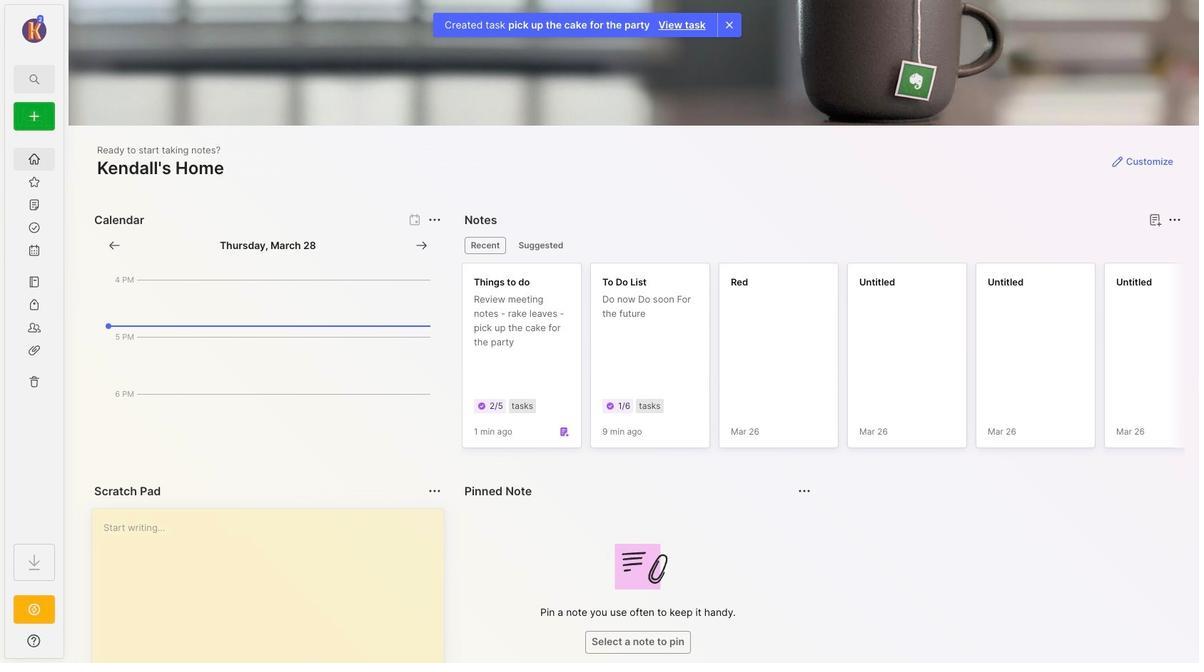 Task type: vqa. For each thing, say whether or not it's contained in the screenshot.
second "TAB LIST" from the bottom
no



Task type: locate. For each thing, give the bounding box(es) containing it.
Start writing… text field
[[104, 509, 443, 664]]

tree
[[5, 139, 64, 531]]

0 horizontal spatial tab
[[465, 237, 507, 254]]

tab
[[465, 237, 507, 254], [512, 237, 570, 254]]

1 tab from the left
[[465, 237, 507, 254]]

home image
[[27, 152, 41, 166]]

More actions field
[[425, 210, 445, 230], [1166, 210, 1186, 230], [425, 481, 445, 501]]

1 horizontal spatial tab
[[512, 237, 570, 254]]

Account field
[[5, 14, 64, 45]]

row group
[[462, 263, 1200, 457]]

tab list
[[465, 237, 1180, 254]]

more actions image
[[426, 211, 443, 229], [1167, 211, 1184, 229], [426, 483, 443, 500]]



Task type: describe. For each thing, give the bounding box(es) containing it.
main element
[[0, 0, 69, 664]]

2 tab from the left
[[512, 237, 570, 254]]

click to expand image
[[62, 637, 73, 654]]

upgrade image
[[26, 601, 43, 619]]

tree inside main element
[[5, 139, 64, 531]]

Choose date to view field
[[220, 239, 316, 253]]

edit search image
[[26, 71, 43, 88]]

WHAT'S NEW field
[[5, 630, 64, 653]]



